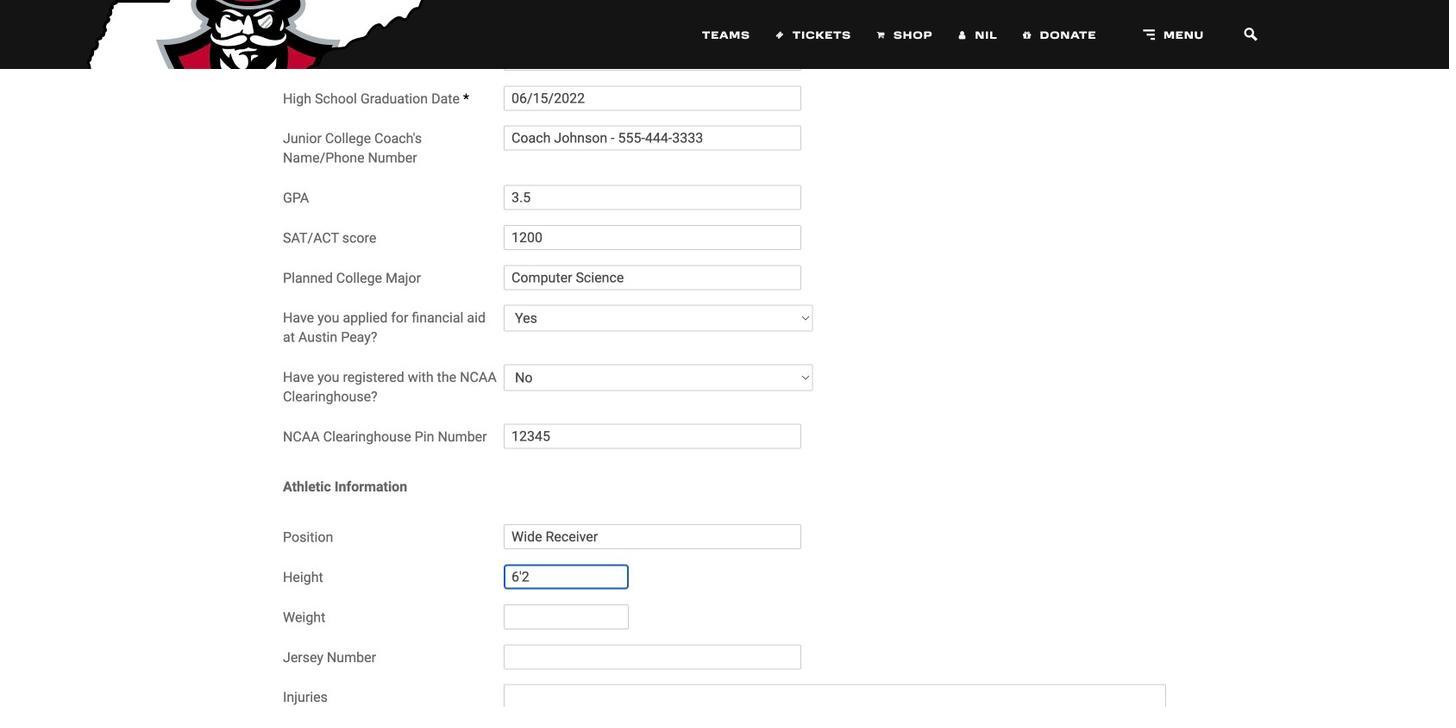 Task type: describe. For each thing, give the bounding box(es) containing it.
austin peay image
[[77, 0, 432, 78]]



Task type: vqa. For each thing, say whether or not it's contained in the screenshot.
the Courtyard_Rotator2022 image
no



Task type: locate. For each thing, give the bounding box(es) containing it.
None text field
[[504, 86, 802, 111], [504, 225, 802, 250], [504, 265, 802, 290], [504, 525, 802, 550], [504, 645, 802, 670], [504, 685, 1166, 707], [504, 86, 802, 111], [504, 225, 802, 250], [504, 265, 802, 290], [504, 525, 802, 550], [504, 645, 802, 670], [504, 685, 1166, 707]]

toggle search form image
[[1237, 24, 1266, 45]]

None text field
[[504, 6, 802, 31], [504, 46, 802, 71], [504, 126, 802, 151], [504, 185, 802, 210], [504, 424, 802, 449], [504, 565, 629, 590], [504, 605, 629, 630], [504, 6, 802, 31], [504, 46, 802, 71], [504, 126, 802, 151], [504, 185, 802, 210], [504, 424, 802, 449], [504, 565, 629, 590], [504, 605, 629, 630]]

None search field
[[1225, 0, 1278, 69]]



